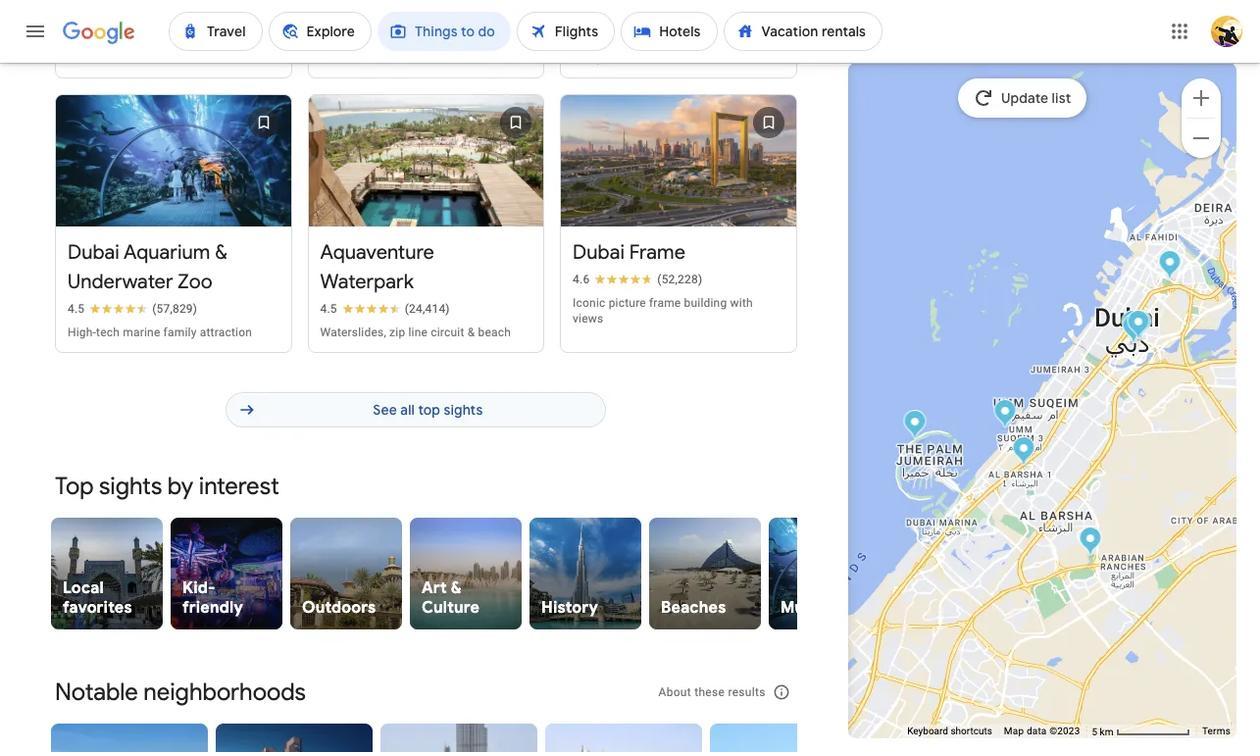 Task type: vqa. For each thing, say whether or not it's contained in the screenshot.


Task type: locate. For each thing, give the bounding box(es) containing it.
with right building
[[730, 296, 753, 310]]

history link
[[530, 518, 642, 630]]

4.6
[[68, 11, 85, 25], [573, 273, 590, 286]]

top sights by interest region
[[35, 455, 881, 661]]

dubai mall image
[[1130, 310, 1152, 342]]

&
[[215, 240, 227, 265], [468, 326, 475, 339], [451, 579, 462, 598]]

©2023
[[1050, 726, 1081, 737]]

burj khalifa image
[[1122, 310, 1144, 342]]

these
[[695, 686, 725, 699]]

4.5 out of 5 stars from 24,414 reviews image
[[320, 301, 450, 317]]

notable neighborhoods region
[[35, 661, 867, 752]]

family
[[163, 326, 197, 339]]

keyboard shortcuts button
[[908, 725, 993, 739]]

(24,414)
[[405, 302, 450, 316]]

4.6 inside '4.6 out of 5 stars from 52,228 reviews' image
[[573, 273, 590, 286]]

1 vertical spatial 4.6
[[573, 273, 590, 286]]

& inside dubai aquarium & underwater zoo
[[215, 240, 227, 265]]

1 horizontal spatial with
[[730, 296, 753, 310]]

4.5 for dubai aquarium & underwater zoo
[[68, 302, 85, 316]]

& left beach
[[468, 326, 475, 339]]

0 horizontal spatial 4.6
[[68, 11, 85, 25]]

attraction right family at the top left of the page
[[200, 326, 252, 339]]

1 vertical spatial &
[[468, 326, 475, 339]]

installations
[[121, 35, 187, 49]]

high-tech marine family attraction
[[68, 326, 252, 339]]

4.5 up "mountain-" at the top left
[[320, 11, 337, 25]]

4.5 inside image
[[68, 302, 85, 316]]

save aquaventure waterpark to collection image
[[493, 99, 540, 146]]

list
[[1052, 89, 1072, 107]]

4.5 for aquaventure waterpark
[[320, 302, 337, 316]]

dubai aquarium & underwater zoo image
[[1128, 310, 1150, 342]]

choreographed
[[607, 35, 689, 49]]

& right art
[[451, 579, 462, 598]]

line
[[409, 326, 428, 339]]

waterslides,
[[320, 326, 386, 339]]

1 vertical spatial list
[[35, 510, 881, 657]]

building
[[684, 296, 727, 310]]

local favorites
[[63, 579, 132, 618]]

4.6 up iconic
[[573, 273, 590, 286]]

waterpark
[[320, 270, 414, 294]]

dubai up '4.6 out of 5 stars from 52,228 reviews' image
[[573, 240, 625, 265]]

dubai up the underwater
[[68, 240, 120, 265]]

outdoors link
[[290, 518, 402, 630]]

waterslides, zip line circuit & beach
[[320, 326, 511, 339]]

4.5
[[320, 11, 337, 25], [68, 302, 85, 316], [320, 302, 337, 316]]

dubai
[[68, 240, 120, 265], [573, 240, 625, 265]]

list containing dubai aquarium & underwater zoo
[[47, 0, 805, 361]]

list
[[47, 0, 805, 361], [35, 510, 881, 657], [35, 716, 867, 752]]

top
[[55, 472, 94, 501]]

4.8
[[573, 11, 590, 25]]

sights
[[444, 401, 483, 419], [99, 472, 162, 501]]

themed
[[375, 35, 416, 49]]

2 dubai from the left
[[573, 240, 625, 265]]

attraction
[[419, 35, 471, 49], [200, 326, 252, 339]]

dubai miracle garden image
[[1079, 526, 1102, 559]]

4.6 out of 5 stars from 52,228 reviews image
[[573, 272, 703, 287]]

4.5 out of 5 stars from 30,352 reviews image
[[320, 11, 450, 26]]

1 horizontal spatial dubai
[[573, 240, 625, 265]]

huge, choreographed fountain complex
[[573, 35, 737, 64]]

0 horizontal spatial attraction
[[200, 326, 252, 339]]

picture
[[609, 296, 646, 310]]

sights inside top sights by interest region
[[99, 472, 162, 501]]

5
[[1092, 727, 1098, 737]]

dubai inside dubai aquarium & underwater zoo
[[68, 240, 120, 265]]

sights left by
[[99, 472, 162, 501]]

ski dubai image
[[1013, 436, 1035, 468]]

sights right top
[[444, 401, 483, 419]]

top sights by interest
[[55, 472, 279, 501]]

friendly
[[182, 598, 243, 618]]

(52,228)
[[658, 273, 703, 286]]

1 dubai from the left
[[68, 240, 120, 265]]

4.5 up waterslides, at the top of page
[[320, 302, 337, 316]]

notable
[[55, 678, 138, 707]]

list for notable neighborhoods region
[[35, 716, 867, 752]]

about
[[659, 686, 692, 699]]

with inside the iconic picture frame building with views
[[730, 296, 753, 310]]

aquaventure
[[320, 240, 435, 265]]

colourful
[[68, 35, 117, 49]]

1 horizontal spatial attraction
[[419, 35, 471, 49]]

about these results
[[659, 686, 766, 699]]

neighborhoods
[[144, 678, 306, 707]]

with
[[474, 35, 497, 49], [730, 296, 753, 310]]

views
[[573, 312, 604, 326]]

snow
[[500, 35, 529, 49]]

0 vertical spatial sights
[[444, 401, 483, 419]]

1 vertical spatial attraction
[[200, 326, 252, 339]]

about these results image
[[758, 669, 805, 716]]

0 vertical spatial attraction
[[419, 35, 471, 49]]

0 horizontal spatial dubai
[[68, 240, 120, 265]]

zoo
[[178, 270, 213, 294]]

zoom out map image
[[1190, 126, 1214, 150]]

0 vertical spatial list
[[47, 0, 805, 361]]

kid- friendly link
[[171, 518, 283, 630]]

1 vertical spatial with
[[730, 296, 753, 310]]

iconic picture frame building with views
[[573, 296, 753, 326]]

0 vertical spatial &
[[215, 240, 227, 265]]

keyboard shortcuts
[[908, 726, 993, 737]]

1 vertical spatial sights
[[99, 472, 162, 501]]

update list
[[1002, 89, 1072, 107]]

burj al arab image
[[994, 399, 1017, 431]]

with left snow
[[474, 35, 497, 49]]

0 horizontal spatial &
[[215, 240, 227, 265]]

main menu image
[[24, 20, 47, 43]]

list containing local favorites
[[35, 510, 881, 657]]

aquaventure waterpark
[[320, 240, 435, 294]]

see
[[373, 401, 397, 419]]

0 horizontal spatial sights
[[99, 472, 162, 501]]

circuit
[[431, 326, 465, 339]]

complex
[[573, 51, 619, 64]]

update
[[1002, 89, 1049, 107]]

(70,714)
[[152, 11, 197, 25]]

4.5 up high-
[[68, 302, 85, 316]]

(91,307)
[[658, 11, 703, 25]]

2 vertical spatial &
[[451, 579, 462, 598]]

keyboard
[[908, 726, 949, 737]]

made
[[190, 35, 220, 49]]

kid- friendly
[[182, 579, 243, 618]]

4.6 inside 4.6 out of 5 stars from 70,714 reviews image
[[68, 11, 85, 25]]

& right aquarium
[[215, 240, 227, 265]]

1 horizontal spatial 4.6
[[573, 273, 590, 286]]

top
[[418, 401, 441, 419]]

0 vertical spatial 4.6
[[68, 11, 85, 25]]

0 horizontal spatial with
[[474, 35, 497, 49]]

1 horizontal spatial sights
[[444, 401, 483, 419]]

notable neighborhoods
[[55, 678, 306, 707]]

attraction down "(30,352)" on the left of page
[[419, 35, 471, 49]]

favorites
[[63, 598, 132, 618]]

1 horizontal spatial &
[[451, 579, 462, 598]]

4.6 up colourful
[[68, 11, 85, 25]]

2 vertical spatial list
[[35, 716, 867, 752]]



Task type: describe. For each thing, give the bounding box(es) containing it.
save dubai frame to collection image
[[745, 99, 792, 146]]

terms
[[1203, 726, 1231, 737]]

map data ©2023
[[1004, 726, 1081, 737]]

of
[[223, 35, 235, 49]]

beaches link
[[649, 518, 761, 630]]

art & culture link
[[410, 518, 522, 630]]

5 km button
[[1087, 725, 1197, 739]]

shortcuts
[[951, 726, 993, 737]]

art
[[422, 579, 447, 598]]

4.5 out of 5 stars from 57,829 reviews image
[[68, 301, 197, 317]]

dubai for dubai frame
[[573, 240, 625, 265]]

outdoors
[[302, 598, 376, 618]]

all
[[401, 401, 415, 419]]

culture
[[422, 598, 480, 618]]

mountain-
[[320, 35, 375, 49]]

(30,352)
[[405, 11, 450, 25]]

km
[[1100, 727, 1114, 737]]

4.6 for (52,228)
[[573, 273, 590, 286]]

0 vertical spatial with
[[474, 35, 497, 49]]

by
[[168, 472, 193, 501]]

flowers
[[238, 35, 278, 49]]

2 horizontal spatial &
[[468, 326, 475, 339]]

beaches
[[661, 598, 726, 618]]

dubai for dubai aquarium & underwater zoo
[[68, 240, 120, 265]]

tech
[[96, 326, 120, 339]]

colourful installations made of flowers
[[68, 35, 278, 49]]

history
[[542, 598, 599, 618]]

frame
[[630, 240, 686, 265]]

museums link
[[769, 518, 881, 630]]

museums
[[781, 598, 854, 618]]

high-
[[68, 326, 96, 339]]

map
[[1004, 726, 1024, 737]]

kid-
[[182, 579, 216, 598]]

dubai aquarium & underwater zoo
[[68, 240, 227, 294]]

aquaventure waterpark image
[[904, 410, 926, 442]]

local
[[63, 579, 104, 598]]

art & culture
[[422, 579, 480, 618]]

sights inside see all top sights button
[[444, 401, 483, 419]]

(57,829)
[[152, 302, 197, 316]]

save dubai aquarium & underwater zoo to collection image
[[240, 99, 287, 146]]

huge,
[[573, 35, 604, 49]]

4.6 out of 5 stars from 70,714 reviews image
[[68, 11, 197, 26]]

the dubai fountain image
[[1123, 313, 1145, 346]]

map region
[[769, 0, 1261, 752]]

dubai frame image
[[1159, 250, 1182, 282]]

update list button
[[959, 78, 1087, 118]]

& inside "art & culture"
[[451, 579, 462, 598]]

see all top sights
[[373, 401, 483, 419]]

dubai frame
[[573, 240, 686, 265]]

data
[[1027, 726, 1047, 737]]

iconic
[[573, 296, 606, 310]]

beach
[[478, 326, 511, 339]]

mountain-themed attraction with snow
[[320, 35, 529, 49]]

list for top sights by interest region
[[35, 510, 881, 657]]

local favorites link
[[51, 518, 163, 630]]

4.6 for (70,714)
[[68, 11, 85, 25]]

list inside top sights region
[[47, 0, 805, 361]]

4.8 out of 5 stars from 91,307 reviews image
[[573, 11, 703, 26]]

marine
[[123, 326, 160, 339]]

fountain
[[692, 35, 737, 49]]

underwater
[[68, 270, 173, 294]]

see all top sights button
[[226, 386, 607, 434]]

5 km
[[1092, 727, 1116, 737]]

frame
[[649, 296, 681, 310]]

zip
[[390, 326, 405, 339]]

terms link
[[1203, 726, 1231, 737]]

top sights region
[[35, 0, 805, 455]]

aquarium
[[124, 240, 210, 265]]

results
[[728, 686, 766, 699]]

zoom in map image
[[1190, 86, 1214, 109]]

interest
[[199, 472, 279, 501]]



